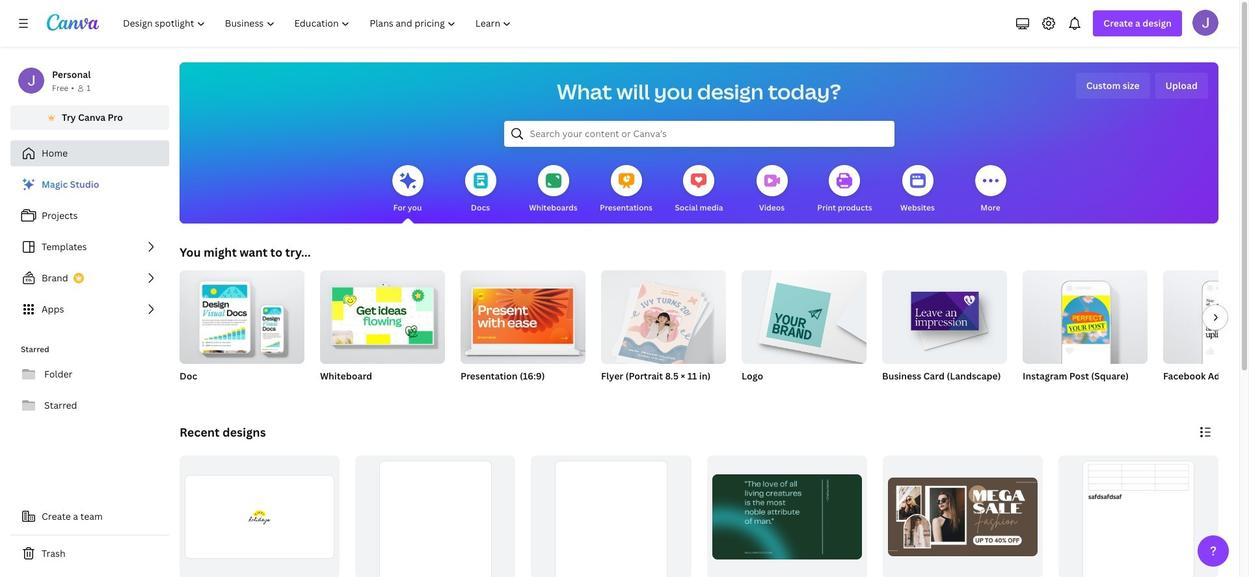 Task type: describe. For each thing, give the bounding box(es) containing it.
top level navigation element
[[115, 10, 523, 36]]

Search search field
[[530, 122, 868, 146]]



Task type: locate. For each thing, give the bounding box(es) containing it.
jacob simon image
[[1193, 10, 1219, 36]]

list
[[10, 172, 169, 323]]

group
[[320, 265, 445, 400], [320, 265, 445, 364], [461, 265, 586, 400], [461, 265, 586, 364], [601, 265, 726, 400], [601, 265, 726, 369], [742, 265, 867, 400], [742, 265, 867, 364], [882, 265, 1007, 400], [882, 265, 1007, 364], [1023, 265, 1148, 400], [1023, 265, 1148, 364], [180, 271, 305, 400], [1163, 271, 1249, 400], [1163, 271, 1249, 364], [355, 456, 516, 578], [531, 456, 691, 578], [707, 456, 867, 578], [883, 456, 1043, 578], [1059, 456, 1219, 578]]

None search field
[[504, 121, 894, 147]]



Task type: vqa. For each thing, say whether or not it's contained in the screenshot.
the Jacob Simon icon
yes



